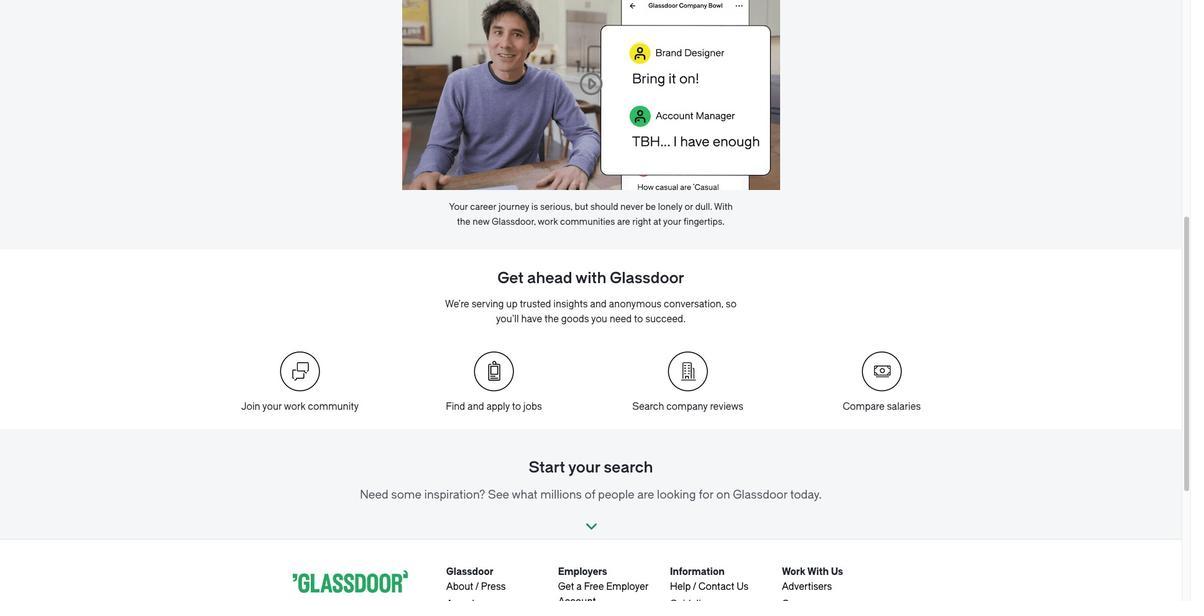 Task type: vqa. For each thing, say whether or not it's contained in the screenshot.
right work
yes



Task type: locate. For each thing, give the bounding box(es) containing it.
/ for help
[[693, 582, 696, 593]]

some
[[391, 489, 422, 502]]

0 horizontal spatial get
[[497, 270, 524, 287]]

your inside "your career journey is serious, but should never be lonely or dull. with the new glassdoor, work communities are right at your fingertips."
[[663, 217, 681, 228]]

find and apply to jobs
[[446, 402, 542, 413]]

0 vertical spatial the
[[457, 217, 470, 228]]

0 horizontal spatial and
[[468, 402, 484, 413]]

need
[[610, 314, 632, 325]]

jobs
[[632, 516, 654, 527]]

trusted
[[520, 299, 551, 310]]

reviews
[[710, 402, 743, 413]]

glassdoor right on at the right
[[733, 489, 787, 502]]

0 vertical spatial work
[[538, 217, 558, 228]]

your right at
[[663, 217, 681, 228]]

on
[[716, 489, 730, 502]]

0 vertical spatial us
[[831, 567, 843, 578]]

to inside we're serving up trusted insights and anonymous conversation, so you'll have the goods you need to succeed.
[[634, 314, 643, 325]]

0 horizontal spatial us
[[737, 582, 749, 593]]

compare salaries
[[843, 402, 921, 413]]

the down your
[[457, 217, 470, 228]]

0 vertical spatial get
[[497, 270, 524, 287]]

1 vertical spatial your
[[262, 402, 282, 413]]

with inside "your career journey is serious, but should never be lonely or dull. with the new glassdoor, work communities are right at your fingertips."
[[714, 202, 733, 213]]

us up advertisers link
[[831, 567, 843, 578]]

your career journey is serious, but should never be lonely or dull. with the new glassdoor, work communities are right at your fingertips.
[[449, 202, 733, 228]]

get inside employers get a free employer account
[[558, 582, 574, 593]]

1 vertical spatial us
[[737, 582, 749, 593]]

1 horizontal spatial /
[[693, 582, 696, 593]]

us inside work with us advertisers
[[831, 567, 843, 578]]

0 horizontal spatial work
[[284, 402, 306, 413]]

press
[[481, 582, 506, 593]]

glassdoor logo element
[[292, 565, 407, 602]]

with right dull. in the top right of the page
[[714, 202, 733, 213]]

we're serving up trusted insights and anonymous conversation, so you'll have the goods you need to succeed.
[[445, 299, 737, 325]]

0 vertical spatial are
[[617, 217, 630, 228]]

at
[[653, 217, 661, 228]]

0 horizontal spatial glassdoor
[[446, 567, 493, 578]]

glassdoor,
[[492, 217, 536, 228]]

us
[[831, 567, 843, 578], [737, 582, 749, 593]]

1 vertical spatial get
[[558, 582, 574, 593]]

what
[[512, 489, 538, 502]]

2 vertical spatial your
[[568, 459, 600, 477]]

0 vertical spatial with
[[714, 202, 733, 213]]

your
[[663, 217, 681, 228], [262, 402, 282, 413], [568, 459, 600, 477]]

1 vertical spatial the
[[545, 314, 559, 325]]

to left jobs
[[512, 402, 521, 413]]

0 horizontal spatial /
[[475, 582, 479, 593]]

1 vertical spatial to
[[512, 402, 521, 413]]

communities
[[560, 217, 615, 228]]

with up advertisers link
[[807, 567, 829, 578]]

are inside "your career journey is serious, but should never be lonely or dull. with the new glassdoor, work communities are right at your fingertips."
[[617, 217, 630, 228]]

glassdoor about / press
[[446, 567, 506, 593]]

work down serious,
[[538, 217, 558, 228]]

1 horizontal spatial your
[[568, 459, 600, 477]]

are down never
[[617, 217, 630, 228]]

1 horizontal spatial to
[[634, 314, 643, 325]]

are up jobs
[[637, 489, 654, 502]]

2 horizontal spatial your
[[663, 217, 681, 228]]

and up you at the bottom
[[590, 299, 607, 310]]

video play button image
[[577, 70, 605, 98]]

with
[[714, 202, 733, 213], [807, 567, 829, 578]]

get left a in the left bottom of the page
[[558, 582, 574, 593]]

start
[[529, 459, 565, 477]]

/ right help
[[693, 582, 696, 593]]

1 horizontal spatial work
[[538, 217, 558, 228]]

join
[[241, 402, 260, 413]]

search
[[604, 459, 653, 477]]

the
[[457, 217, 470, 228], [545, 314, 559, 325]]

0 vertical spatial and
[[590, 299, 607, 310]]

career
[[470, 202, 496, 213]]

advertisers
[[782, 582, 832, 593]]

start your search
[[529, 459, 653, 477]]

expand links image
[[583, 520, 598, 535]]

and inside we're serving up trusted insights and anonymous conversation, so you'll have the goods you need to succeed.
[[590, 299, 607, 310]]

jobs
[[523, 402, 542, 413]]

/ inside glassdoor about / press
[[475, 582, 479, 593]]

to
[[634, 314, 643, 325], [512, 402, 521, 413]]

for
[[699, 489, 714, 502]]

get ahead with glassdoor
[[497, 270, 684, 287]]

0 horizontal spatial your
[[262, 402, 282, 413]]

people
[[598, 489, 635, 502]]

1 / from the left
[[475, 582, 479, 593]]

/ left press
[[475, 582, 479, 593]]

so
[[726, 299, 737, 310]]

0 horizontal spatial to
[[512, 402, 521, 413]]

work
[[538, 217, 558, 228], [284, 402, 306, 413]]

glassdoor up about / press link
[[446, 567, 493, 578]]

work left the community
[[284, 402, 306, 413]]

1 horizontal spatial the
[[545, 314, 559, 325]]

0 horizontal spatial the
[[457, 217, 470, 228]]

glassdoor
[[610, 270, 684, 287], [733, 489, 787, 502], [446, 567, 493, 578]]

1 vertical spatial and
[[468, 402, 484, 413]]

your up of
[[568, 459, 600, 477]]

glassdoor up "anonymous"
[[610, 270, 684, 287]]

dull.
[[695, 202, 712, 213]]

1 horizontal spatial with
[[807, 567, 829, 578]]

employers
[[558, 567, 607, 578]]

0 vertical spatial glassdoor
[[610, 270, 684, 287]]

account
[[558, 597, 596, 602]]

we're
[[445, 299, 469, 310]]

help
[[670, 582, 691, 593]]

to down "anonymous"
[[634, 314, 643, 325]]

get a free employer account link
[[558, 582, 648, 602]]

a
[[576, 582, 582, 593]]

employers get a free employer account
[[558, 567, 648, 602]]

1 horizontal spatial are
[[637, 489, 654, 502]]

and right find
[[468, 402, 484, 413]]

work inside "your career journey is serious, but should never be lonely or dull. with the new glassdoor, work communities are right at your fingertips."
[[538, 217, 558, 228]]

2 / from the left
[[693, 582, 696, 593]]

0 vertical spatial your
[[663, 217, 681, 228]]

see
[[488, 489, 509, 502]]

1 horizontal spatial us
[[831, 567, 843, 578]]

1 horizontal spatial get
[[558, 582, 574, 593]]

find
[[446, 402, 465, 413]]

is
[[531, 202, 538, 213]]

1 vertical spatial with
[[807, 567, 829, 578]]

us right contact
[[737, 582, 749, 593]]

your for join your work community
[[262, 402, 282, 413]]

and
[[590, 299, 607, 310], [468, 402, 484, 413]]

get up up
[[497, 270, 524, 287]]

0 horizontal spatial are
[[617, 217, 630, 228]]

1 vertical spatial glassdoor
[[733, 489, 787, 502]]

are
[[617, 217, 630, 228], [637, 489, 654, 502]]

0 vertical spatial to
[[634, 314, 643, 325]]

search
[[632, 402, 664, 413]]

glassdoor inside glassdoor about / press
[[446, 567, 493, 578]]

2 vertical spatial glassdoor
[[446, 567, 493, 578]]

have
[[521, 314, 542, 325]]

0 horizontal spatial with
[[714, 202, 733, 213]]

/
[[475, 582, 479, 593], [693, 582, 696, 593]]

the right have
[[545, 314, 559, 325]]

help / contact us link
[[670, 582, 749, 593]]

with inside work with us advertisers
[[807, 567, 829, 578]]

glassdoor logo image
[[292, 565, 407, 600]]

your right 'join'
[[262, 402, 282, 413]]

/ inside the information help / contact us
[[693, 582, 696, 593]]

get
[[497, 270, 524, 287], [558, 582, 574, 593]]

1 horizontal spatial and
[[590, 299, 607, 310]]



Task type: describe. For each thing, give the bounding box(es) containing it.
us inside the information help / contact us
[[737, 582, 749, 593]]

company
[[666, 402, 708, 413]]

with
[[576, 270, 606, 287]]

inspiration?
[[424, 489, 485, 502]]

information
[[670, 567, 725, 578]]

company
[[669, 516, 714, 527]]

anonymous
[[609, 299, 661, 310]]

the inside "your career journey is serious, but should never be lonely or dull. with the new glassdoor, work communities are right at your fingertips."
[[457, 217, 470, 228]]

conversation,
[[664, 299, 723, 310]]

you'll
[[496, 314, 519, 325]]

/ for about
[[475, 582, 479, 593]]

of
[[585, 489, 595, 502]]

employer
[[606, 582, 648, 593]]

2 horizontal spatial glassdoor
[[733, 489, 787, 502]]

need some inspiration? see what millions of people are looking for on glassdoor today.
[[360, 489, 822, 502]]

work
[[782, 567, 805, 578]]

community
[[308, 402, 359, 413]]

your for start your search
[[568, 459, 600, 477]]

video thumbnail image
[[402, 0, 780, 190]]

today.
[[790, 489, 822, 502]]

lonely
[[658, 202, 682, 213]]

you
[[591, 314, 607, 325]]

salaries
[[887, 402, 921, 413]]

ahead
[[527, 270, 572, 287]]

browse
[[596, 516, 630, 527]]

serious,
[[540, 202, 573, 213]]

should
[[590, 202, 618, 213]]

by
[[656, 516, 667, 527]]

your
[[449, 202, 468, 213]]

work with us advertisers
[[782, 567, 843, 593]]

insights
[[553, 299, 588, 310]]

1 horizontal spatial glassdoor
[[610, 270, 684, 287]]

need
[[360, 489, 388, 502]]

1 vertical spatial work
[[284, 402, 306, 413]]

new
[[473, 217, 490, 228]]

browse jobs by company
[[596, 516, 714, 527]]

but
[[575, 202, 588, 213]]

about / press link
[[446, 582, 506, 593]]

compare
[[843, 402, 885, 413]]

right
[[632, 217, 651, 228]]

millions
[[540, 489, 582, 502]]

be
[[645, 202, 656, 213]]

or
[[685, 202, 693, 213]]

1 vertical spatial are
[[637, 489, 654, 502]]

serving
[[472, 299, 504, 310]]

advertisers link
[[782, 582, 832, 593]]

up
[[506, 299, 517, 310]]

journey
[[499, 202, 529, 213]]

search company reviews
[[632, 402, 743, 413]]

fingertips.
[[683, 217, 725, 228]]

information help / contact us
[[670, 567, 749, 593]]

the inside we're serving up trusted insights and anonymous conversation, so you'll have the goods you need to succeed.
[[545, 314, 559, 325]]

looking
[[657, 489, 696, 502]]

free
[[584, 582, 604, 593]]

apply
[[486, 402, 510, 413]]

join your work community
[[241, 402, 359, 413]]

about
[[446, 582, 473, 593]]

succeed.
[[645, 314, 686, 325]]

contact
[[698, 582, 734, 593]]

goods
[[561, 314, 589, 325]]

never
[[620, 202, 643, 213]]



